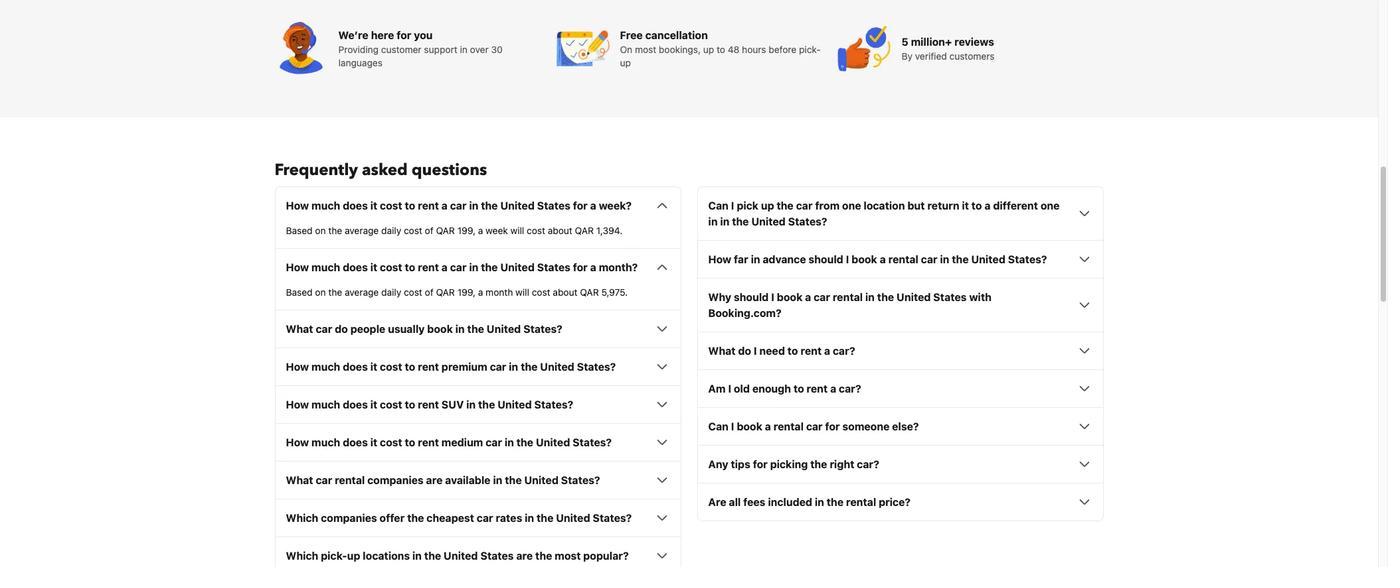 Task type: vqa. For each thing, say whether or not it's contained in the screenshot.
Available
yes



Task type: describe. For each thing, give the bounding box(es) containing it.
rental inside what car rental companies are available in the united states? dropdown button
[[335, 475, 365, 487]]

how for how much does it cost to rent premium car in the united states?
[[286, 362, 309, 373]]

rent for how much does it cost to rent premium car in the united states?
[[418, 362, 439, 373]]

which companies offer the cheapest car rates  in the united states? button
[[286, 511, 670, 527]]

which companies offer the cheapest car rates  in the united states?
[[286, 513, 632, 525]]

states? inside which companies offer the cheapest car rates  in the united states? "dropdown button"
[[593, 513, 632, 525]]

it inside can i pick up the car from one location but return it to a different one in in the united states?
[[962, 200, 969, 212]]

verified
[[915, 51, 947, 62]]

for inside we're here for you providing customer support in over 30 languages
[[397, 29, 411, 41]]

pick
[[737, 200, 759, 212]]

book inside why should i book a car rental in the united states with booking.com?
[[777, 292, 803, 304]]

how far in advance should i book a rental car in the united states?
[[708, 254, 1047, 266]]

to down how much does it cost to rent suv in the united states?
[[405, 437, 415, 449]]

much for how much does it cost to rent a car in the united states for a month?
[[312, 262, 340, 274]]

return
[[927, 200, 959, 212]]

all
[[729, 497, 741, 509]]

a down why should i book a car rental in the united states with booking.com?
[[824, 346, 830, 358]]

car inside how much does it cost to rent premium car in the united states? dropdown button
[[490, 362, 506, 373]]

before
[[769, 44, 797, 55]]

with
[[969, 292, 992, 304]]

much for how much does it cost to rent premium car in the united states?
[[312, 362, 340, 373]]

how for how much does it cost to rent medium car in the united states?
[[286, 437, 309, 449]]

united inside "dropdown button"
[[556, 513, 590, 525]]

does for how much does it cost to rent a car in the united states for a month?
[[343, 262, 368, 274]]

states inside dropdown button
[[537, 262, 570, 274]]

daily for how much does it cost to rent a car in the united states for a month?
[[381, 287, 401, 298]]

am i old enough to rent a car? button
[[708, 381, 1092, 397]]

car inside what car rental companies are available in the united states? dropdown button
[[316, 475, 332, 487]]

30
[[491, 44, 503, 55]]

united inside dropdown button
[[500, 262, 535, 274]]

most inside dropdown button
[[555, 551, 581, 563]]

usually
[[388, 324, 425, 336]]

states down rates
[[480, 551, 514, 563]]

car inside the how much does it cost to rent a car in the united states for a week? dropdown button
[[450, 200, 467, 212]]

in inside we're here for you providing customer support in over 30 languages
[[460, 44, 468, 55]]

offer
[[380, 513, 405, 525]]

a inside why should i book a car rental in the united states with booking.com?
[[805, 292, 811, 304]]

any tips for picking the right car? button
[[708, 457, 1092, 473]]

to down the usually
[[405, 362, 415, 373]]

suv
[[442, 399, 464, 411]]

car inside why should i book a car rental in the united states with booking.com?
[[814, 292, 830, 304]]

people
[[350, 324, 385, 336]]

i inside can i pick up the car from one location but return it to a different one in in the united states?
[[731, 200, 734, 212]]

a down can i pick up the car from one location but return it to a different one in in the united states?
[[880, 254, 886, 266]]

popular?
[[583, 551, 629, 563]]

we're here for you providing customer support in over 30 languages
[[338, 29, 503, 69]]

you
[[414, 29, 433, 41]]

why
[[708, 292, 731, 304]]

week?
[[599, 200, 632, 212]]

states? inside can i pick up the car from one location but return it to a different one in in the united states?
[[788, 216, 827, 228]]

what car rental companies are available in the united states?
[[286, 475, 600, 487]]

how for how much does it cost to rent suv in the united states?
[[286, 399, 309, 411]]

different
[[993, 200, 1038, 212]]

locations
[[363, 551, 410, 563]]

to inside free cancellation on most bookings, up to 48 hours before pick- up
[[717, 44, 725, 55]]

fees
[[743, 497, 765, 509]]

providing
[[338, 44, 379, 55]]

can i pick up the car from one location but return it to a different one in in the united states? button
[[708, 198, 1092, 230]]

how for how far in advance should i book a rental car in the united states?
[[708, 254, 731, 266]]

we're
[[338, 29, 368, 41]]

i left the need
[[754, 346, 757, 358]]

free cancellation on most bookings, up to 48 hours before pick- up
[[620, 29, 821, 69]]

of for how much does it cost to rent a car in the united states for a week?
[[425, 225, 434, 237]]

it for how much does it cost to rent a car in the united states for a week?
[[370, 200, 377, 212]]

else?
[[892, 421, 919, 433]]

rental inside can i book a rental car for someone else? 'dropdown button'
[[774, 421, 804, 433]]

price?
[[879, 497, 911, 509]]

a inside can i pick up the car from one location but return it to a different one in in the united states?
[[985, 200, 991, 212]]

qar 1,394.
[[575, 225, 623, 237]]

5
[[902, 36, 908, 48]]

rent for how much does it cost to rent a car in the united states for a week?
[[418, 200, 439, 212]]

states inside why should i book a car rental in the united states with booking.com?
[[933, 292, 967, 304]]

2 one from the left
[[1041, 200, 1060, 212]]

how much does it cost to rent a car in the united states for a month?
[[286, 262, 638, 274]]

companies inside "dropdown button"
[[321, 513, 377, 525]]

for right tips
[[753, 459, 768, 471]]

a up based on the average daily cost of qar 199, a month will cost about qar 5,975.
[[442, 262, 448, 274]]

why should i book a car rental in the united states with booking.com? button
[[708, 290, 1092, 322]]

1 one from the left
[[842, 200, 861, 212]]

what do i need to rent a car?
[[708, 346, 855, 358]]

much for how much does it cost to rent suv in the united states?
[[312, 399, 340, 411]]

states? inside how much does it cost to rent medium car in the united states? dropdown button
[[573, 437, 612, 449]]

what car do people usually book in the united states? button
[[286, 322, 670, 338]]

which pick-up locations in the united states are the most popular?
[[286, 551, 629, 563]]

car? for what do i need to rent a car?
[[833, 346, 855, 358]]

to right the need
[[788, 346, 798, 358]]

million+
[[911, 36, 952, 48]]

up inside can i pick up the car from one location but return it to a different one in in the united states?
[[761, 200, 774, 212]]

by
[[902, 51, 913, 62]]

car inside can i pick up the car from one location but return it to a different one in in the united states?
[[796, 200, 813, 212]]

can i book a rental car for someone else?
[[708, 421, 919, 433]]

how much does it cost to rent medium car in the united states? button
[[286, 435, 670, 451]]

customer
[[381, 44, 421, 55]]

am
[[708, 383, 726, 395]]

states? inside how much does it cost to rent suv in the united states? dropdown button
[[534, 399, 573, 411]]

far
[[734, 254, 748, 266]]

qar 199, for week?
[[436, 225, 476, 237]]

old
[[734, 383, 750, 395]]

based on the average daily cost of qar 199, a month will cost about qar 5,975.
[[286, 287, 628, 298]]

here
[[371, 29, 394, 41]]

over
[[470, 44, 489, 55]]

free
[[620, 29, 643, 41]]

frequently asked questions
[[275, 160, 487, 182]]

how much does it cost to rent medium car in the united states?
[[286, 437, 612, 449]]

book right the usually
[[427, 324, 453, 336]]

a left month
[[478, 287, 483, 298]]

0 horizontal spatial do
[[335, 324, 348, 336]]

in inside "dropdown button"
[[525, 513, 534, 525]]

location
[[864, 200, 905, 212]]

can i pick up the car from one location but return it to a different one in in the united states?
[[708, 200, 1060, 228]]

to inside dropdown button
[[794, 383, 804, 395]]

does for how much does it cost to rent a car in the united states for a week?
[[343, 200, 368, 212]]

advance
[[763, 254, 806, 266]]

pick- inside which pick-up locations in the united states are the most popular? dropdown button
[[321, 551, 347, 563]]

of for how much does it cost to rent a car in the united states for a month?
[[425, 287, 434, 298]]

a inside dropdown button
[[830, 383, 836, 395]]

car? for am i old enough to rent a car?
[[839, 383, 861, 395]]

which for which pick-up locations in the united states are the most popular?
[[286, 551, 318, 563]]

for inside dropdown button
[[573, 262, 588, 274]]

rates
[[496, 513, 522, 525]]

how much does it cost to rent a car in the united states for a month? button
[[286, 260, 670, 276]]

customers
[[949, 51, 995, 62]]

united inside can i pick up the car from one location but return it to a different one in in the united states?
[[751, 216, 786, 228]]

up left locations
[[347, 551, 360, 563]]

are all fees included in the rental price?
[[708, 497, 911, 509]]

what do i need to rent a car? button
[[708, 344, 1092, 360]]

asked
[[362, 160, 408, 182]]

states? inside what car rental companies are available in the united states? dropdown button
[[561, 475, 600, 487]]

rental inside how far in advance should i book a rental car in the united states? dropdown button
[[888, 254, 918, 266]]

pick- inside free cancellation on most bookings, up to 48 hours before pick- up
[[799, 44, 821, 55]]

why should i book a car rental in the united states with booking.com?
[[708, 292, 992, 320]]

how for how much does it cost to rent a car in the united states for a month?
[[286, 262, 309, 274]]

5 million+ reviews image
[[838, 22, 891, 75]]

can for can i pick up the car from one location but return it to a different one in in the united states?
[[708, 200, 729, 212]]

are all fees included in the rental price? button
[[708, 495, 1092, 511]]

to inside can i pick up the car from one location but return it to a different one in in the united states?
[[972, 200, 982, 212]]

for inside 'dropdown button'
[[825, 421, 840, 433]]

how much does it cost to rent a car in the united states for a week?
[[286, 200, 632, 212]]

which for which companies offer the cheapest car rates  in the united states?
[[286, 513, 318, 525]]

on for how much does it cost to rent a car in the united states for a month?
[[315, 287, 326, 298]]

rent for how much does it cost to rent medium car in the united states?
[[418, 437, 439, 449]]

questions
[[412, 160, 487, 182]]

does for how much does it cost to rent suv in the united states?
[[343, 399, 368, 411]]

month
[[486, 287, 513, 298]]

how much does it cost to rent premium car in the united states?
[[286, 362, 616, 373]]

will for week?
[[510, 225, 524, 237]]

1 vertical spatial are
[[516, 551, 533, 563]]

on
[[620, 44, 632, 55]]

how much does it cost to rent premium car in the united states? button
[[286, 360, 670, 375]]

states left week?
[[537, 200, 570, 212]]

about for week?
[[548, 225, 572, 237]]



Task type: locate. For each thing, give the bounding box(es) containing it.
0 vertical spatial can
[[708, 200, 729, 212]]

to
[[717, 44, 725, 55], [405, 200, 415, 212], [972, 200, 982, 212], [405, 262, 415, 274], [788, 346, 798, 358], [405, 362, 415, 373], [794, 383, 804, 395], [405, 399, 415, 411], [405, 437, 415, 449]]

i up tips
[[731, 421, 734, 433]]

0 horizontal spatial pick-
[[321, 551, 347, 563]]

1 vertical spatial will
[[516, 287, 529, 298]]

should inside why should i book a car rental in the united states with booking.com?
[[734, 292, 769, 304]]

4 much from the top
[[312, 399, 340, 411]]

medium
[[442, 437, 483, 449]]

rental inside 'are all fees included in the rental price?' dropdown button
[[846, 497, 876, 509]]

1 vertical spatial car?
[[839, 383, 861, 395]]

daily up the usually
[[381, 287, 401, 298]]

0 horizontal spatial one
[[842, 200, 861, 212]]

states? inside how far in advance should i book a rental car in the united states? dropdown button
[[1008, 254, 1047, 266]]

companies inside dropdown button
[[367, 475, 424, 487]]

1 vertical spatial average
[[345, 287, 379, 298]]

premium
[[442, 362, 487, 373]]

1 vertical spatial most
[[555, 551, 581, 563]]

rent
[[418, 200, 439, 212], [418, 262, 439, 274], [801, 346, 822, 358], [418, 362, 439, 373], [807, 383, 828, 395], [418, 399, 439, 411], [418, 437, 439, 449]]

we're here for you image
[[275, 22, 328, 75]]

but
[[908, 200, 925, 212]]

should up 'booking.com?'
[[734, 292, 769, 304]]

companies up offer
[[367, 475, 424, 487]]

car inside what car do people usually book in the united states? dropdown button
[[316, 324, 332, 336]]

for left the someone
[[825, 421, 840, 433]]

will right week
[[510, 225, 524, 237]]

can i book a rental car for someone else? button
[[708, 419, 1092, 435]]

will
[[510, 225, 524, 237], [516, 287, 529, 298]]

average for how much does it cost to rent a car in the united states for a week?
[[345, 225, 379, 237]]

am i old enough to rent a car?
[[708, 383, 861, 395]]

a down enough
[[765, 421, 771, 433]]

i inside dropdown button
[[728, 383, 731, 395]]

pick- left locations
[[321, 551, 347, 563]]

4 does from the top
[[343, 399, 368, 411]]

0 vertical spatial of
[[425, 225, 434, 237]]

does inside dropdown button
[[343, 262, 368, 274]]

5 does from the top
[[343, 437, 368, 449]]

up down on at the top of the page
[[620, 57, 631, 69]]

1 vertical spatial which
[[286, 551, 318, 563]]

much for how much does it cost to rent medium car in the united states?
[[312, 437, 340, 449]]

how inside dropdown button
[[286, 262, 309, 274]]

it for how much does it cost to rent suv in the united states?
[[370, 399, 377, 411]]

0 vertical spatial are
[[426, 475, 443, 487]]

0 vertical spatial will
[[510, 225, 524, 237]]

states left with
[[933, 292, 967, 304]]

2 vertical spatial what
[[286, 475, 313, 487]]

rent left suv on the bottom left of the page
[[418, 399, 439, 411]]

bookings,
[[659, 44, 701, 55]]

the inside why should i book a car rental in the united states with booking.com?
[[877, 292, 894, 304]]

book down the advance
[[777, 292, 803, 304]]

1 average from the top
[[345, 225, 379, 237]]

most left popular?
[[555, 551, 581, 563]]

pick-
[[799, 44, 821, 55], [321, 551, 347, 563]]

0 vertical spatial which
[[286, 513, 318, 525]]

it inside dropdown button
[[370, 262, 377, 274]]

1 vertical spatial about
[[553, 287, 577, 298]]

i inside 'dropdown button'
[[731, 421, 734, 433]]

much for how much does it cost to rent a car in the united states for a week?
[[312, 200, 340, 212]]

can for can i book a rental car for someone else?
[[708, 421, 729, 433]]

companies left offer
[[321, 513, 377, 525]]

car inside how much does it cost to rent a car in the united states for a month? dropdown button
[[450, 262, 467, 274]]

rent for how much does it cost to rent suv in the united states?
[[418, 399, 439, 411]]

48
[[728, 44, 739, 55]]

car?
[[833, 346, 855, 358], [839, 383, 861, 395], [857, 459, 879, 471]]

for up customer
[[397, 29, 411, 41]]

picking
[[770, 459, 808, 471]]

1 can from the top
[[708, 200, 729, 212]]

rent left medium
[[418, 437, 439, 449]]

how much does it cost to rent a car in the united states for a week? button
[[286, 198, 670, 214]]

reviews
[[955, 36, 994, 48]]

1 horizontal spatial do
[[738, 346, 751, 358]]

about
[[548, 225, 572, 237], [553, 287, 577, 298]]

cancellation
[[645, 29, 708, 41]]

a left the different
[[985, 200, 991, 212]]

book down the old
[[737, 421, 762, 433]]

can
[[708, 200, 729, 212], [708, 421, 729, 433]]

to right return on the top
[[972, 200, 982, 212]]

on for how much does it cost to rent a car in the united states for a week?
[[315, 225, 326, 237]]

1 horizontal spatial one
[[1041, 200, 1060, 212]]

car inside how far in advance should i book a rental car in the united states? dropdown button
[[921, 254, 938, 266]]

average up people
[[345, 287, 379, 298]]

rent up can i book a rental car for someone else?
[[807, 383, 828, 395]]

to down asked
[[405, 200, 415, 212]]

car? inside dropdown button
[[839, 383, 861, 395]]

0 vertical spatial should
[[809, 254, 843, 266]]

hours
[[742, 44, 766, 55]]

0 vertical spatial average
[[345, 225, 379, 237]]

can up any
[[708, 421, 729, 433]]

most inside free cancellation on most bookings, up to 48 hours before pick- up
[[635, 44, 656, 55]]

car? right right
[[857, 459, 879, 471]]

1 vertical spatial daily
[[381, 287, 401, 298]]

how for how much does it cost to rent a car in the united states for a week?
[[286, 200, 309, 212]]

cheapest
[[427, 513, 474, 525]]

1 vertical spatial based
[[286, 287, 313, 298]]

a inside 'dropdown button'
[[765, 421, 771, 433]]

how much does it cost to rent suv in the united states?
[[286, 399, 573, 411]]

1 horizontal spatial should
[[809, 254, 843, 266]]

does for how much does it cost to rent premium car in the united states?
[[343, 362, 368, 373]]

rent inside dropdown button
[[418, 262, 439, 274]]

will right month
[[516, 287, 529, 298]]

2 qar 199, from the top
[[436, 287, 476, 298]]

what for what car rental companies are available in the united states?
[[286, 475, 313, 487]]

2 vertical spatial car?
[[857, 459, 879, 471]]

right
[[830, 459, 854, 471]]

1 horizontal spatial most
[[635, 44, 656, 55]]

average for how much does it cost to rent a car in the united states for a month?
[[345, 287, 379, 298]]

much
[[312, 200, 340, 212], [312, 262, 340, 274], [312, 362, 340, 373], [312, 399, 340, 411], [312, 437, 340, 449]]

a up based on the average daily cost of qar 199, a week will cost about qar 1,394.
[[442, 200, 448, 212]]

book
[[852, 254, 877, 266], [777, 292, 803, 304], [427, 324, 453, 336], [737, 421, 762, 433]]

3 much from the top
[[312, 362, 340, 373]]

one right from
[[842, 200, 861, 212]]

of down how much does it cost to rent a car in the united states for a week?
[[425, 225, 434, 237]]

1 vertical spatial can
[[708, 421, 729, 433]]

2 average from the top
[[345, 287, 379, 298]]

car inside which companies offer the cheapest car rates  in the united states? "dropdown button"
[[477, 513, 493, 525]]

to up based on the average daily cost of qar 199, a month will cost about qar 5,975.
[[405, 262, 415, 274]]

states
[[537, 200, 570, 212], [537, 262, 570, 274], [933, 292, 967, 304], [480, 551, 514, 563]]

frequently
[[275, 160, 358, 182]]

0 vertical spatial companies
[[367, 475, 424, 487]]

does
[[343, 200, 368, 212], [343, 262, 368, 274], [343, 362, 368, 373], [343, 399, 368, 411], [343, 437, 368, 449]]

how far in advance should i book a rental car in the united states? button
[[708, 252, 1092, 268]]

1 daily from the top
[[381, 225, 401, 237]]

a left week?
[[590, 200, 596, 212]]

0 horizontal spatial most
[[555, 551, 581, 563]]

up right pick
[[761, 200, 774, 212]]

should right the advance
[[809, 254, 843, 266]]

up left "48"
[[703, 44, 714, 55]]

0 vertical spatial daily
[[381, 225, 401, 237]]

based on the average daily cost of qar 199, a week will cost about qar 1,394.
[[286, 225, 623, 237]]

can left pick
[[708, 200, 729, 212]]

average down frequently asked questions
[[345, 225, 379, 237]]

in inside why should i book a car rental in the united states with booking.com?
[[865, 292, 875, 304]]

i up why should i book a car rental in the united states with booking.com?
[[846, 254, 849, 266]]

for up qar 1,394.
[[573, 200, 588, 212]]

included
[[768, 497, 812, 509]]

qar 5,975.
[[580, 287, 628, 298]]

rental inside why should i book a car rental in the united states with booking.com?
[[833, 292, 863, 304]]

for
[[397, 29, 411, 41], [573, 200, 588, 212], [573, 262, 588, 274], [825, 421, 840, 433], [753, 459, 768, 471]]

do left the need
[[738, 346, 751, 358]]

languages
[[338, 57, 382, 69]]

how much does it cost to rent suv in the united states? button
[[286, 397, 670, 413]]

qar 199, for month?
[[436, 287, 476, 298]]

based
[[286, 225, 313, 237], [286, 287, 313, 298]]

companies
[[367, 475, 424, 487], [321, 513, 377, 525]]

available
[[445, 475, 491, 487]]

0 vertical spatial car?
[[833, 346, 855, 358]]

0 vertical spatial most
[[635, 44, 656, 55]]

1 horizontal spatial pick-
[[799, 44, 821, 55]]

states left month?
[[537, 262, 570, 274]]

daily down asked
[[381, 225, 401, 237]]

enough
[[752, 383, 791, 395]]

which inside dropdown button
[[286, 551, 318, 563]]

for up qar 5,975.
[[573, 262, 588, 274]]

2 based from the top
[[286, 287, 313, 298]]

a up can i book a rental car for someone else?
[[830, 383, 836, 395]]

one right the different
[[1041, 200, 1060, 212]]

daily for how much does it cost to rent a car in the united states for a week?
[[381, 225, 401, 237]]

united
[[500, 200, 535, 212], [751, 216, 786, 228], [971, 254, 1006, 266], [500, 262, 535, 274], [897, 292, 931, 304], [487, 324, 521, 336], [540, 362, 574, 373], [498, 399, 532, 411], [536, 437, 570, 449], [524, 475, 559, 487], [556, 513, 590, 525], [444, 551, 478, 563]]

what car rental companies are available in the united states? button
[[286, 473, 670, 489]]

2 much from the top
[[312, 262, 340, 274]]

it for how much does it cost to rent medium car in the united states?
[[370, 437, 377, 449]]

2 daily from the top
[[381, 287, 401, 298]]

0 vertical spatial based
[[286, 225, 313, 237]]

what
[[286, 324, 313, 336], [708, 346, 736, 358], [286, 475, 313, 487]]

5 million+ reviews by verified customers
[[902, 36, 995, 62]]

0 horizontal spatial are
[[426, 475, 443, 487]]

need
[[759, 346, 785, 358]]

0 vertical spatial on
[[315, 225, 326, 237]]

rent left 'premium'
[[418, 362, 439, 373]]

what for what do i need to rent a car?
[[708, 346, 736, 358]]

0 vertical spatial about
[[548, 225, 572, 237]]

i inside why should i book a car rental in the united states with booking.com?
[[771, 292, 774, 304]]

about for month?
[[553, 287, 577, 298]]

5 much from the top
[[312, 437, 340, 449]]

any tips for picking the right car?
[[708, 459, 879, 471]]

do left people
[[335, 324, 348, 336]]

to inside dropdown button
[[405, 262, 415, 274]]

about left qar 5,975.
[[553, 287, 577, 298]]

based for how much does it cost to rent a car in the united states for a week?
[[286, 225, 313, 237]]

car
[[450, 200, 467, 212], [796, 200, 813, 212], [921, 254, 938, 266], [450, 262, 467, 274], [814, 292, 830, 304], [316, 324, 332, 336], [490, 362, 506, 373], [806, 421, 823, 433], [486, 437, 502, 449], [316, 475, 332, 487], [477, 513, 493, 525]]

a left week
[[478, 225, 483, 237]]

daily
[[381, 225, 401, 237], [381, 287, 401, 298]]

are
[[426, 475, 443, 487], [516, 551, 533, 563]]

1 vertical spatial should
[[734, 292, 769, 304]]

book up why should i book a car rental in the united states with booking.com?
[[852, 254, 877, 266]]

0 vertical spatial pick-
[[799, 44, 821, 55]]

1 based from the top
[[286, 225, 313, 237]]

rent right the need
[[801, 346, 822, 358]]

free cancellation image
[[556, 22, 609, 75]]

what for what car do people usually book in the united states?
[[286, 324, 313, 336]]

1 which from the top
[[286, 513, 318, 525]]

in
[[460, 44, 468, 55], [469, 200, 478, 212], [708, 216, 718, 228], [720, 216, 729, 228], [751, 254, 760, 266], [940, 254, 949, 266], [469, 262, 478, 274], [865, 292, 875, 304], [455, 324, 465, 336], [509, 362, 518, 373], [466, 399, 476, 411], [505, 437, 514, 449], [493, 475, 502, 487], [815, 497, 824, 509], [525, 513, 534, 525], [412, 551, 422, 563]]

1 vertical spatial of
[[425, 287, 434, 298]]

1 vertical spatial companies
[[321, 513, 377, 525]]

support
[[424, 44, 457, 55]]

tips
[[731, 459, 750, 471]]

which pick-up locations in the united states are the most popular? button
[[286, 549, 670, 565]]

a
[[442, 200, 448, 212], [590, 200, 596, 212], [985, 200, 991, 212], [478, 225, 483, 237], [880, 254, 886, 266], [442, 262, 448, 274], [590, 262, 596, 274], [478, 287, 483, 298], [805, 292, 811, 304], [824, 346, 830, 358], [830, 383, 836, 395], [765, 421, 771, 433]]

1 does from the top
[[343, 200, 368, 212]]

to left "48"
[[717, 44, 725, 55]]

rent inside dropdown button
[[807, 383, 828, 395]]

2 does from the top
[[343, 262, 368, 274]]

0 vertical spatial do
[[335, 324, 348, 336]]

i left the old
[[728, 383, 731, 395]]

0 horizontal spatial should
[[734, 292, 769, 304]]

1 of from the top
[[425, 225, 434, 237]]

rent up based on the average daily cost of qar 199, a week will cost about qar 1,394.
[[418, 200, 439, 212]]

about left qar 1,394.
[[548, 225, 572, 237]]

1 much from the top
[[312, 200, 340, 212]]

cost inside dropdown button
[[380, 262, 402, 274]]

i up 'booking.com?'
[[771, 292, 774, 304]]

car inside how much does it cost to rent medium car in the united states? dropdown button
[[486, 437, 502, 449]]

2 on from the top
[[315, 287, 326, 298]]

car inside can i book a rental car for someone else? 'dropdown button'
[[806, 421, 823, 433]]

qar 199, down how much does it cost to rent a car in the united states for a month?
[[436, 287, 476, 298]]

will for month?
[[516, 287, 529, 298]]

it for how much does it cost to rent a car in the united states for a month?
[[370, 262, 377, 274]]

car? up the someone
[[839, 383, 861, 395]]

rent up based on the average daily cost of qar 199, a month will cost about qar 5,975.
[[418, 262, 439, 274]]

1 horizontal spatial are
[[516, 551, 533, 563]]

can inside 'dropdown button'
[[708, 421, 729, 433]]

1 vertical spatial on
[[315, 287, 326, 298]]

states? inside how much does it cost to rent premium car in the united states? dropdown button
[[577, 362, 616, 373]]

which inside "dropdown button"
[[286, 513, 318, 525]]

based for how much does it cost to rent a car in the united states for a month?
[[286, 287, 313, 298]]

pick- right before
[[799, 44, 821, 55]]

1 vertical spatial qar 199,
[[436, 287, 476, 298]]

i left pick
[[731, 200, 734, 212]]

1 qar 199, from the top
[[436, 225, 476, 237]]

car? down why should i book a car rental in the united states with booking.com?
[[833, 346, 855, 358]]

0 vertical spatial qar 199,
[[436, 225, 476, 237]]

states? inside what car do people usually book in the united states? dropdown button
[[523, 324, 562, 336]]

does for how much does it cost to rent medium car in the united states?
[[343, 437, 368, 449]]

3 does from the top
[[343, 362, 368, 373]]

are left available
[[426, 475, 443, 487]]

month?
[[599, 262, 638, 274]]

2 of from the top
[[425, 287, 434, 298]]

are down rates
[[516, 551, 533, 563]]

book inside 'dropdown button'
[[737, 421, 762, 433]]

rental
[[888, 254, 918, 266], [833, 292, 863, 304], [774, 421, 804, 433], [335, 475, 365, 487], [846, 497, 876, 509]]

from
[[815, 200, 840, 212]]

which
[[286, 513, 318, 525], [286, 551, 318, 563]]

1 on from the top
[[315, 225, 326, 237]]

what car do people usually book in the united states?
[[286, 324, 562, 336]]

1 vertical spatial do
[[738, 346, 751, 358]]

united inside why should i book a car rental in the united states with booking.com?
[[897, 292, 931, 304]]

a left month?
[[590, 262, 596, 274]]

rent for how much does it cost to rent a car in the united states for a month?
[[418, 262, 439, 274]]

qar 199,
[[436, 225, 476, 237], [436, 287, 476, 298]]

a down the advance
[[805, 292, 811, 304]]

booking.com?
[[708, 308, 782, 320]]

qar 199, down how much does it cost to rent a car in the united states for a week?
[[436, 225, 476, 237]]

of up what car do people usually book in the united states?
[[425, 287, 434, 298]]

to right enough
[[794, 383, 804, 395]]

much inside dropdown button
[[312, 262, 340, 274]]

it for how much does it cost to rent premium car in the united states?
[[370, 362, 377, 373]]

0 vertical spatial what
[[286, 324, 313, 336]]

week
[[486, 225, 508, 237]]

2 which from the top
[[286, 551, 318, 563]]

average
[[345, 225, 379, 237], [345, 287, 379, 298]]

to left suv on the bottom left of the page
[[405, 399, 415, 411]]

most right on at the top of the page
[[635, 44, 656, 55]]

1 vertical spatial what
[[708, 346, 736, 358]]

cost
[[380, 200, 402, 212], [404, 225, 422, 237], [527, 225, 545, 237], [380, 262, 402, 274], [404, 287, 422, 298], [532, 287, 550, 298], [380, 362, 402, 373], [380, 399, 402, 411], [380, 437, 402, 449]]

2 can from the top
[[708, 421, 729, 433]]

can inside can i pick up the car from one location but return it to a different one in in the united states?
[[708, 200, 729, 212]]

1 vertical spatial pick-
[[321, 551, 347, 563]]



